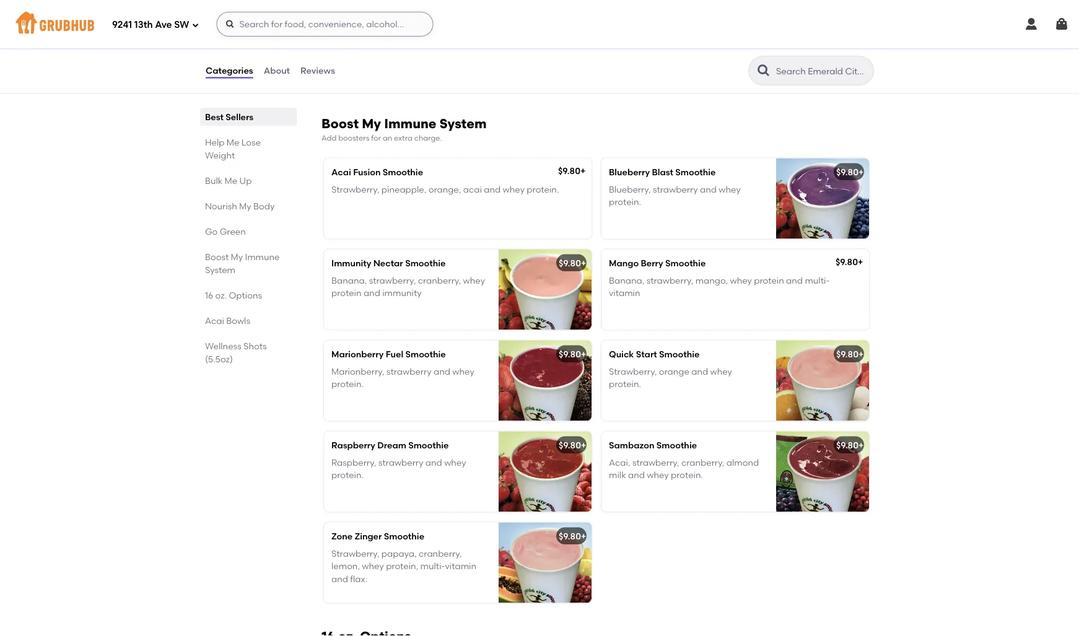 Task type: vqa. For each thing, say whether or not it's contained in the screenshot.
associated within When placing orders through the Platform, you may receive order status messages from Grubhub about each order. To unsubscribe from order-related messages, just reply "STOP" to the number sending the message. To resubscribe, text "START" to the same number from the phone number associated with your account. If you need assistance, text "HELP". Please note that unsubscribing from one of the branded properties in our Platform will not automatically unsubscribe you from another separately branded property in our Platform. For example, if you unsubscribe from Grubhub order-related messages, you may still receive order-related messages when you place an order through Seamless, unless you also unsubscribe from Seamless order-related messages.
no



Task type: describe. For each thing, give the bounding box(es) containing it.
marionberry, strawberry and whey protein.
[[331, 366, 474, 390]]

blueberry blast smoothie image
[[776, 158, 869, 239]]

papaya,
[[382, 549, 417, 559]]

1 zip from the left
[[331, 18, 345, 29]]

strawberry, for berry
[[647, 275, 694, 286]]

strawberry, for smoothie
[[633, 457, 679, 468]]

acai for acai bowls
[[205, 315, 224, 326]]

go green
[[205, 226, 246, 237]]

blueberry, strawberry and whey protein.
[[609, 184, 741, 207]]

zone
[[331, 531, 353, 542]]

boost my immune system tab
[[205, 250, 292, 276]]

zone zinger smoothie
[[331, 531, 424, 542]]

my for boost my immune system
[[231, 252, 243, 262]]

strawberry, for fusion
[[331, 184, 380, 195]]

best sellers tab
[[205, 110, 292, 123]]

smoothie for acai fusion smoothie
[[383, 167, 423, 177]]

smoothie for zone zinger smoothie
[[384, 531, 424, 542]]

berry
[[641, 258, 663, 268]]

and inside apple, banana, bee sure, soy milk and whey protein.
[[331, 48, 348, 59]]

raspberry,
[[331, 457, 376, 468]]

smoothie for marionberry fuel smoothie
[[406, 349, 446, 359]]

sw
[[174, 19, 189, 30]]

dream
[[378, 440, 406, 450]]

and inside blueberry, strawberry and whey protein.
[[700, 184, 717, 195]]

whey inside apple, banana, bee sure, soy milk and whey protein.
[[350, 48, 372, 59]]

whey inside strawberry, papaya, cranberry, lemon, whey protein, multi-vitamin and flax.
[[362, 561, 384, 572]]

$9.80 + for raspberry, strawberry and whey protein.
[[559, 440, 586, 450]]

green
[[220, 226, 246, 237]]

whey inside raspberry, strawberry and whey protein.
[[444, 457, 466, 468]]

smoothie for mango berry smoothie
[[666, 258, 706, 268]]

strawberry, pineapple, orange, acai and whey protein.
[[331, 184, 559, 195]]

+ for blueberry, strawberry and whey protein.
[[859, 167, 864, 177]]

immunity nectar smoothie image
[[499, 249, 592, 330]]

protein. inside marionberry, strawberry and whey protein.
[[331, 379, 364, 390]]

protein. inside apple, banana, bee sure, soy milk and whey protein.
[[374, 48, 407, 59]]

blueberry blast smoothie
[[609, 167, 716, 177]]

extra
[[394, 133, 413, 142]]

orange
[[659, 366, 690, 377]]

boost my immune system
[[205, 252, 280, 275]]

bowls
[[226, 315, 250, 326]]

banana, strawberry, mango, whey protein and multi- vitamin
[[609, 275, 830, 298]]

best sellers
[[205, 112, 254, 122]]

go
[[205, 226, 218, 237]]

and inside strawberry, papaya, cranberry, lemon, whey protein, multi-vitamin and flax.
[[331, 574, 348, 584]]

milk inside acai, strawberry, cranberry, almond milk and whey protein.
[[609, 470, 626, 481]]

lemon,
[[331, 561, 360, 572]]

strawberry, for start
[[609, 366, 657, 377]]

help me lose weight
[[205, 137, 261, 160]]

1 horizontal spatial svg image
[[225, 19, 235, 29]]

$9.80 for blueberry, strawberry and whey protein.
[[836, 167, 859, 177]]

protein for multi-
[[754, 275, 784, 286]]

cranberry, for immunity nectar smoothie
[[418, 275, 461, 286]]

quick start smoothie image
[[776, 340, 869, 421]]

boost for boost my immune system
[[205, 252, 229, 262]]

strawberry for blast
[[653, 184, 698, 195]]

fusion
[[353, 167, 381, 177]]

best
[[205, 112, 224, 122]]

blueberry
[[609, 167, 650, 177]]

about button
[[263, 48, 291, 93]]

an
[[383, 133, 392, 142]]

soy
[[439, 36, 453, 46]]

fuel
[[386, 349, 403, 359]]

zip zip smoothie
[[331, 18, 403, 29]]

bee
[[398, 36, 415, 46]]

+ for marionberry, strawberry and whey protein.
[[581, 349, 586, 359]]

shots
[[244, 341, 267, 351]]

$9.80 + for blueberry, strawberry and whey protein.
[[836, 167, 864, 177]]

2 zip from the left
[[347, 18, 361, 29]]

almond
[[727, 457, 759, 468]]

about
[[264, 65, 290, 76]]

for
[[371, 133, 381, 142]]

+ for raspberry, strawberry and whey protein.
[[581, 440, 586, 450]]

zip zip smoothie image
[[499, 10, 592, 91]]

whey inside blueberry, strawberry and whey protein.
[[719, 184, 741, 195]]

16 oz. options
[[205, 290, 262, 301]]

my for boost my immune system add boosters for an extra charge.
[[362, 116, 381, 132]]

cranberry, for sambazon smoothie
[[682, 457, 725, 468]]

protein,
[[386, 561, 418, 572]]

my for nourish my body
[[239, 201, 251, 211]]

go green tab
[[205, 225, 292, 238]]

$9.80 for strawberry, papaya, cranberry, lemon, whey protein, multi-vitamin and flax.
[[559, 531, 581, 542]]

banana, for banana, strawberry, mango, whey protein and multi- vitamin
[[609, 275, 645, 286]]

protein for immunity
[[331, 288, 362, 298]]

and inside marionberry, strawberry and whey protein.
[[434, 366, 450, 377]]

sambazon smoothie
[[609, 440, 697, 450]]

blast
[[652, 167, 673, 177]]

lose
[[242, 137, 261, 147]]

strawberry, papaya, cranberry, lemon, whey protein, multi-vitamin and flax.
[[331, 549, 476, 584]]

$9.80 + for acai, strawberry, cranberry, almond milk and whey protein.
[[836, 440, 864, 450]]

reviews button
[[300, 48, 336, 93]]

smoothie for blueberry blast smoothie
[[676, 167, 716, 177]]

protein. inside raspberry, strawberry and whey protein.
[[331, 470, 364, 481]]

$9.80 + for strawberry, orange and whey protein.
[[836, 349, 864, 359]]

$9.80 for marionberry, strawberry and whey protein.
[[559, 349, 581, 359]]

+ for strawberry, papaya, cranberry, lemon, whey protein, multi-vitamin and flax.
[[581, 531, 586, 542]]

raspberry
[[331, 440, 375, 450]]

ave
[[155, 19, 172, 30]]

whey inside marionberry, strawberry and whey protein.
[[453, 366, 474, 377]]

16 oz. options tab
[[205, 289, 292, 302]]

acai bowls tab
[[205, 314, 292, 327]]

bulk me up
[[205, 175, 252, 186]]

Search for food, convenience, alcohol... search field
[[217, 12, 433, 37]]

multi- for and
[[805, 275, 830, 286]]

quick start smoothie
[[609, 349, 700, 359]]

acai,
[[609, 457, 630, 468]]

zone zinger smoothie image
[[499, 523, 592, 603]]

boost my immune system add boosters for an extra charge.
[[322, 116, 487, 142]]

+ for acai, strawberry, cranberry, almond milk and whey protein.
[[859, 440, 864, 450]]

mango
[[609, 258, 639, 268]]

wellness shots (5.5oz)
[[205, 341, 267, 364]]

weight
[[205, 150, 235, 160]]

protein. inside acai, strawberry, cranberry, almond milk and whey protein.
[[671, 470, 703, 481]]

acai fusion smoothie
[[331, 167, 423, 177]]

whey inside strawberry, orange and whey protein.
[[710, 366, 732, 377]]

and inside raspberry, strawberry and whey protein.
[[426, 457, 442, 468]]

9241 13th ave sw
[[112, 19, 189, 30]]

immunity nectar smoothie
[[331, 258, 446, 268]]

blueberry,
[[609, 184, 651, 195]]

and inside strawberry, orange and whey protein.
[[692, 366, 708, 377]]

strawberry for dream
[[378, 457, 424, 468]]

nourish my body
[[205, 201, 275, 211]]

help me lose weight tab
[[205, 136, 292, 162]]

quick
[[609, 349, 634, 359]]

whey inside banana, strawberry, mango, whey protein and multi- vitamin
[[730, 275, 752, 286]]

charge.
[[414, 133, 442, 142]]

sambazon
[[609, 440, 655, 450]]

immunity
[[382, 288, 422, 298]]

categories
[[206, 65, 253, 76]]

reviews
[[301, 65, 335, 76]]

marionberry,
[[331, 366, 385, 377]]



Task type: locate. For each thing, give the bounding box(es) containing it.
0 vertical spatial me
[[227, 137, 239, 147]]

boost up add
[[322, 116, 359, 132]]

immune inside boost my immune system add boosters for an extra charge.
[[384, 116, 437, 132]]

nectar
[[373, 258, 403, 268]]

strawberry, inside banana, strawberry, mango, whey protein and multi- vitamin
[[647, 275, 694, 286]]

protein. inside strawberry, orange and whey protein.
[[609, 379, 641, 390]]

1 vertical spatial system
[[205, 265, 235, 275]]

strawberry,
[[331, 184, 380, 195], [609, 366, 657, 377], [331, 549, 380, 559]]

bulk me up tab
[[205, 174, 292, 187]]

banana, inside banana, strawberry, cranberry, whey protein and immunity
[[331, 275, 367, 286]]

flax.
[[350, 574, 368, 584]]

raspberry dream smoothie image
[[499, 432, 592, 512]]

marionberry
[[331, 349, 384, 359]]

Search Emerald City Smoothie search field
[[775, 65, 870, 77]]

my inside boost my immune system
[[231, 252, 243, 262]]

search icon image
[[757, 63, 771, 78]]

0 horizontal spatial banana,
[[331, 275, 367, 286]]

vitamin inside strawberry, papaya, cranberry, lemon, whey protein, multi-vitamin and flax.
[[445, 561, 476, 572]]

strawberry,
[[369, 275, 416, 286], [647, 275, 694, 286], [633, 457, 679, 468]]

svg image up categories
[[225, 19, 235, 29]]

multi- inside strawberry, papaya, cranberry, lemon, whey protein, multi-vitamin and flax.
[[420, 561, 445, 572]]

raspberry, strawberry and whey protein.
[[331, 457, 466, 481]]

vitamin right protein,
[[445, 561, 476, 572]]

whey inside banana, strawberry, cranberry, whey protein and immunity
[[463, 275, 485, 286]]

1 vertical spatial strawberry,
[[609, 366, 657, 377]]

system
[[440, 116, 487, 132], [205, 265, 235, 275]]

protein. inside blueberry, strawberry and whey protein.
[[609, 197, 641, 207]]

0 horizontal spatial milk
[[455, 36, 472, 46]]

smoothie up blueberry, strawberry and whey protein.
[[676, 167, 716, 177]]

2 vertical spatial strawberry
[[378, 457, 424, 468]]

cranberry, up immunity
[[418, 275, 461, 286]]

cranberry,
[[418, 275, 461, 286], [682, 457, 725, 468], [419, 549, 462, 559]]

0 vertical spatial vitamin
[[609, 288, 640, 298]]

strawberry, orange and whey protein.
[[609, 366, 732, 390]]

cranberry, right papaya,
[[419, 549, 462, 559]]

apple,
[[331, 36, 359, 46]]

up
[[239, 175, 252, 186]]

2 vertical spatial cranberry,
[[419, 549, 462, 559]]

pineapple,
[[382, 184, 427, 195]]

zinger
[[355, 531, 382, 542]]

vitamin for strawberry, papaya, cranberry, lemon, whey protein, multi-vitamin and flax.
[[445, 561, 476, 572]]

1 vertical spatial me
[[225, 175, 237, 186]]

acai inside tab
[[205, 315, 224, 326]]

milk down acai,
[[609, 470, 626, 481]]

0 horizontal spatial acai
[[205, 315, 224, 326]]

1 horizontal spatial boost
[[322, 116, 359, 132]]

1 vertical spatial boost
[[205, 252, 229, 262]]

help
[[205, 137, 225, 147]]

strawberry, for nectar
[[369, 275, 416, 286]]

boost down go
[[205, 252, 229, 262]]

strawberry inside blueberry, strawberry and whey protein.
[[653, 184, 698, 195]]

my inside boost my immune system add boosters for an extra charge.
[[362, 116, 381, 132]]

immune for boost my immune system add boosters for an extra charge.
[[384, 116, 437, 132]]

milk inside apple, banana, bee sure, soy milk and whey protein.
[[455, 36, 472, 46]]

oz.
[[215, 290, 227, 301]]

immune up extra
[[384, 116, 437, 132]]

1 horizontal spatial immune
[[384, 116, 437, 132]]

acai left fusion at the top of page
[[331, 167, 351, 177]]

me for bulk
[[225, 175, 237, 186]]

1 horizontal spatial svg image
[[1055, 17, 1069, 32]]

svg image
[[1024, 17, 1039, 32], [1055, 17, 1069, 32]]

system up 'charge.'
[[440, 116, 487, 132]]

strawberry, inside banana, strawberry, cranberry, whey protein and immunity
[[369, 275, 416, 286]]

smoothie up mango,
[[666, 258, 706, 268]]

immune down go green tab
[[245, 252, 280, 262]]

+ for banana, strawberry, cranberry, whey protein and immunity
[[581, 258, 586, 268]]

strawberry, up lemon,
[[331, 549, 380, 559]]

1 horizontal spatial multi-
[[805, 275, 830, 286]]

my down green
[[231, 252, 243, 262]]

my
[[362, 116, 381, 132], [239, 201, 251, 211], [231, 252, 243, 262]]

orange,
[[429, 184, 461, 195]]

wellness shots (5.5oz) tab
[[205, 340, 292, 366]]

cranberry, inside acai, strawberry, cranberry, almond milk and whey protein.
[[682, 457, 725, 468]]

1 horizontal spatial protein
[[754, 275, 784, 286]]

1 horizontal spatial milk
[[609, 470, 626, 481]]

strawberry, down quick at the bottom
[[609, 366, 657, 377]]

smoothie up orange
[[659, 349, 700, 359]]

system inside boost my immune system add boosters for an extra charge.
[[440, 116, 487, 132]]

milk right soy
[[455, 36, 472, 46]]

1 vertical spatial my
[[239, 201, 251, 211]]

cranberry, inside strawberry, papaya, cranberry, lemon, whey protein, multi-vitamin and flax.
[[419, 549, 462, 559]]

+ for strawberry, orange and whey protein.
[[859, 349, 864, 359]]

vitamin inside banana, strawberry, mango, whey protein and multi- vitamin
[[609, 288, 640, 298]]

0 vertical spatial milk
[[455, 36, 472, 46]]

me for help
[[227, 137, 239, 147]]

multi- for protein,
[[420, 561, 445, 572]]

start
[[636, 349, 657, 359]]

smoothie up papaya,
[[384, 531, 424, 542]]

0 vertical spatial system
[[440, 116, 487, 132]]

nourish my body tab
[[205, 200, 292, 213]]

$9.80 for acai, strawberry, cranberry, almond milk and whey protein.
[[836, 440, 859, 450]]

options
[[229, 290, 262, 301]]

my up the for
[[362, 116, 381, 132]]

1 vertical spatial strawberry
[[387, 366, 432, 377]]

sellers
[[226, 112, 254, 122]]

smoothie up pineapple,
[[383, 167, 423, 177]]

strawberry for fuel
[[387, 366, 432, 377]]

1 horizontal spatial acai
[[331, 167, 351, 177]]

body
[[253, 201, 275, 211]]

vitamin for banana, strawberry, mango, whey protein and multi- vitamin
[[609, 288, 640, 298]]

sure,
[[417, 36, 437, 46]]

0 horizontal spatial svg image
[[192, 21, 199, 29]]

bulk
[[205, 175, 223, 186]]

strawberry inside raspberry, strawberry and whey protein.
[[378, 457, 424, 468]]

multi- inside banana, strawberry, mango, whey protein and multi- vitamin
[[805, 275, 830, 286]]

me
[[227, 137, 239, 147], [225, 175, 237, 186]]

banana, inside banana, strawberry, mango, whey protein and multi- vitamin
[[609, 275, 645, 286]]

and inside banana, strawberry, mango, whey protein and multi- vitamin
[[786, 275, 803, 286]]

banana, for banana, strawberry, cranberry, whey protein and immunity
[[331, 275, 367, 286]]

mango,
[[696, 275, 728, 286]]

strawberry down dream
[[378, 457, 424, 468]]

0 vertical spatial boost
[[322, 116, 359, 132]]

smoothie for raspberry dream smoothie
[[408, 440, 449, 450]]

me inside help me lose weight
[[227, 137, 239, 147]]

my left body
[[239, 201, 251, 211]]

immune inside boost my immune system
[[245, 252, 280, 262]]

wellness
[[205, 341, 242, 351]]

smoothie for quick start smoothie
[[659, 349, 700, 359]]

0 horizontal spatial svg image
[[1024, 17, 1039, 32]]

13th
[[134, 19, 153, 30]]

smoothie right fuel
[[406, 349, 446, 359]]

1 vertical spatial acai
[[205, 315, 224, 326]]

0 vertical spatial my
[[362, 116, 381, 132]]

2 vertical spatial strawberry,
[[331, 549, 380, 559]]

acai for acai fusion smoothie
[[331, 167, 351, 177]]

boost inside boost my immune system
[[205, 252, 229, 262]]

system up the oz.
[[205, 265, 235, 275]]

1 svg image from the left
[[1024, 17, 1039, 32]]

1 vertical spatial vitamin
[[445, 561, 476, 572]]

categories button
[[205, 48, 254, 93]]

1 vertical spatial immune
[[245, 252, 280, 262]]

2 vertical spatial my
[[231, 252, 243, 262]]

smoothie for immunity nectar smoothie
[[405, 258, 446, 268]]

apple, banana, bee sure, soy milk and whey protein.
[[331, 36, 472, 59]]

immunity
[[331, 258, 371, 268]]

mango berry smoothie
[[609, 258, 706, 268]]

smoothie for zip zip smoothie
[[363, 18, 403, 29]]

0 horizontal spatial boost
[[205, 252, 229, 262]]

strawberry, inside acai, strawberry, cranberry, almond milk and whey protein.
[[633, 457, 679, 468]]

smoothie up banana,
[[363, 18, 403, 29]]

sambazon smoothie image
[[776, 432, 869, 512]]

0 vertical spatial immune
[[384, 116, 437, 132]]

smoothie up banana, strawberry, cranberry, whey protein and immunity
[[405, 258, 446, 268]]

0 vertical spatial multi-
[[805, 275, 830, 286]]

0 horizontal spatial zip
[[331, 18, 345, 29]]

boost for boost my immune system add boosters for an extra charge.
[[322, 116, 359, 132]]

strawberry, down the sambazon smoothie
[[633, 457, 679, 468]]

protein inside banana, strawberry, cranberry, whey protein and immunity
[[331, 288, 362, 298]]

banana, down immunity
[[331, 275, 367, 286]]

$9.80 for banana, strawberry, cranberry, whey protein and immunity
[[559, 258, 581, 268]]

nourish
[[205, 201, 237, 211]]

0 vertical spatial strawberry
[[653, 184, 698, 195]]

(5.5oz)
[[205, 354, 233, 364]]

1 vertical spatial milk
[[609, 470, 626, 481]]

system for boost my immune system
[[205, 265, 235, 275]]

multi-
[[805, 275, 830, 286], [420, 561, 445, 572]]

0 vertical spatial acai
[[331, 167, 351, 177]]

main navigation navigation
[[0, 0, 1079, 48]]

protein right mango,
[[754, 275, 784, 286]]

1 horizontal spatial system
[[440, 116, 487, 132]]

acai left bowls
[[205, 315, 224, 326]]

protein inside banana, strawberry, mango, whey protein and multi- vitamin
[[754, 275, 784, 286]]

1 vertical spatial cranberry,
[[682, 457, 725, 468]]

me left lose
[[227, 137, 239, 147]]

marionberry fuel smoothie
[[331, 349, 446, 359]]

protein
[[754, 275, 784, 286], [331, 288, 362, 298]]

acai, strawberry, cranberry, almond milk and whey protein.
[[609, 457, 759, 481]]

svg image
[[225, 19, 235, 29], [192, 21, 199, 29]]

0 vertical spatial protein
[[754, 275, 784, 286]]

banana,
[[361, 36, 396, 46]]

system inside boost my immune system
[[205, 265, 235, 275]]

strawberry, for zinger
[[331, 549, 380, 559]]

smoothie up acai, strawberry, cranberry, almond milk and whey protein. on the right
[[657, 440, 697, 450]]

0 vertical spatial cranberry,
[[418, 275, 461, 286]]

0 horizontal spatial vitamin
[[445, 561, 476, 572]]

immune for boost my immune system
[[245, 252, 280, 262]]

acai bowls
[[205, 315, 250, 326]]

whey
[[350, 48, 372, 59], [503, 184, 525, 195], [719, 184, 741, 195], [463, 275, 485, 286], [730, 275, 752, 286], [453, 366, 474, 377], [710, 366, 732, 377], [444, 457, 466, 468], [647, 470, 669, 481], [362, 561, 384, 572]]

me inside tab
[[225, 175, 237, 186]]

cranberry, left almond
[[682, 457, 725, 468]]

boosters
[[338, 133, 370, 142]]

1 horizontal spatial vitamin
[[609, 288, 640, 298]]

strawberry, inside strawberry, papaya, cranberry, lemon, whey protein, multi-vitamin and flax.
[[331, 549, 380, 559]]

$9.80 + for strawberry, papaya, cranberry, lemon, whey protein, multi-vitamin and flax.
[[559, 531, 586, 542]]

banana, down mango
[[609, 275, 645, 286]]

0 horizontal spatial system
[[205, 265, 235, 275]]

and
[[331, 48, 348, 59], [484, 184, 501, 195], [700, 184, 717, 195], [786, 275, 803, 286], [364, 288, 380, 298], [434, 366, 450, 377], [692, 366, 708, 377], [426, 457, 442, 468], [628, 470, 645, 481], [331, 574, 348, 584]]

my inside tab
[[239, 201, 251, 211]]

vitamin down mango
[[609, 288, 640, 298]]

1 vertical spatial protein
[[331, 288, 362, 298]]

$9.80 + for banana, strawberry, cranberry, whey protein and immunity
[[559, 258, 586, 268]]

and inside banana, strawberry, cranberry, whey protein and immunity
[[364, 288, 380, 298]]

strawberry, inside strawberry, orange and whey protein.
[[609, 366, 657, 377]]

acai
[[331, 167, 351, 177], [205, 315, 224, 326]]

16
[[205, 290, 213, 301]]

whey inside acai, strawberry, cranberry, almond milk and whey protein.
[[647, 470, 669, 481]]

$9.80
[[558, 165, 581, 176], [836, 167, 859, 177], [836, 257, 858, 267], [559, 258, 581, 268], [559, 349, 581, 359], [836, 349, 859, 359], [559, 440, 581, 450], [836, 440, 859, 450], [559, 531, 581, 542]]

and inside acai, strawberry, cranberry, almond milk and whey protein.
[[628, 470, 645, 481]]

marionberry fuel smoothie image
[[499, 340, 592, 421]]

milk
[[455, 36, 472, 46], [609, 470, 626, 481]]

protein down immunity
[[331, 288, 362, 298]]

$9.80 +
[[558, 165, 586, 176], [836, 167, 864, 177], [836, 257, 863, 267], [559, 258, 586, 268], [559, 349, 586, 359], [836, 349, 864, 359], [559, 440, 586, 450], [836, 440, 864, 450], [559, 531, 586, 542]]

raspberry dream smoothie
[[331, 440, 449, 450]]

0 vertical spatial strawberry,
[[331, 184, 380, 195]]

$9.80 for raspberry, strawberry and whey protein.
[[559, 440, 581, 450]]

0 horizontal spatial immune
[[245, 252, 280, 262]]

vitamin
[[609, 288, 640, 298], [445, 561, 476, 572]]

add
[[322, 133, 337, 142]]

0 horizontal spatial protein
[[331, 288, 362, 298]]

$9.80 for strawberry, orange and whey protein.
[[836, 349, 859, 359]]

1 horizontal spatial banana,
[[609, 275, 645, 286]]

1 vertical spatial multi-
[[420, 561, 445, 572]]

acai
[[463, 184, 482, 195]]

$9.80 + for marionberry, strawberry and whey protein.
[[559, 349, 586, 359]]

9241
[[112, 19, 132, 30]]

banana, strawberry, cranberry, whey protein and immunity
[[331, 275, 485, 298]]

cranberry, inside banana, strawberry, cranberry, whey protein and immunity
[[418, 275, 461, 286]]

strawberry inside marionberry, strawberry and whey protein.
[[387, 366, 432, 377]]

boost inside boost my immune system add boosters for an extra charge.
[[322, 116, 359, 132]]

1 horizontal spatial zip
[[347, 18, 361, 29]]

1 banana, from the left
[[331, 275, 367, 286]]

strawberry, down fusion at the top of page
[[331, 184, 380, 195]]

0 horizontal spatial multi-
[[420, 561, 445, 572]]

strawberry
[[653, 184, 698, 195], [387, 366, 432, 377], [378, 457, 424, 468]]

strawberry down fuel
[[387, 366, 432, 377]]

system for boost my immune system add boosters for an extra charge.
[[440, 116, 487, 132]]

strawberry down blast
[[653, 184, 698, 195]]

cranberry, for zone zinger smoothie
[[419, 549, 462, 559]]

smoothie right dream
[[408, 440, 449, 450]]

2 svg image from the left
[[1055, 17, 1069, 32]]

2 banana, from the left
[[609, 275, 645, 286]]

svg image right sw
[[192, 21, 199, 29]]

protein.
[[374, 48, 407, 59], [527, 184, 559, 195], [609, 197, 641, 207], [331, 379, 364, 390], [609, 379, 641, 390], [331, 470, 364, 481], [671, 470, 703, 481]]

+
[[581, 165, 586, 176], [859, 167, 864, 177], [858, 257, 863, 267], [581, 258, 586, 268], [581, 349, 586, 359], [859, 349, 864, 359], [581, 440, 586, 450], [859, 440, 864, 450], [581, 531, 586, 542]]

me left up
[[225, 175, 237, 186]]

strawberry, down mango berry smoothie on the top of page
[[647, 275, 694, 286]]

strawberry, up immunity
[[369, 275, 416, 286]]



